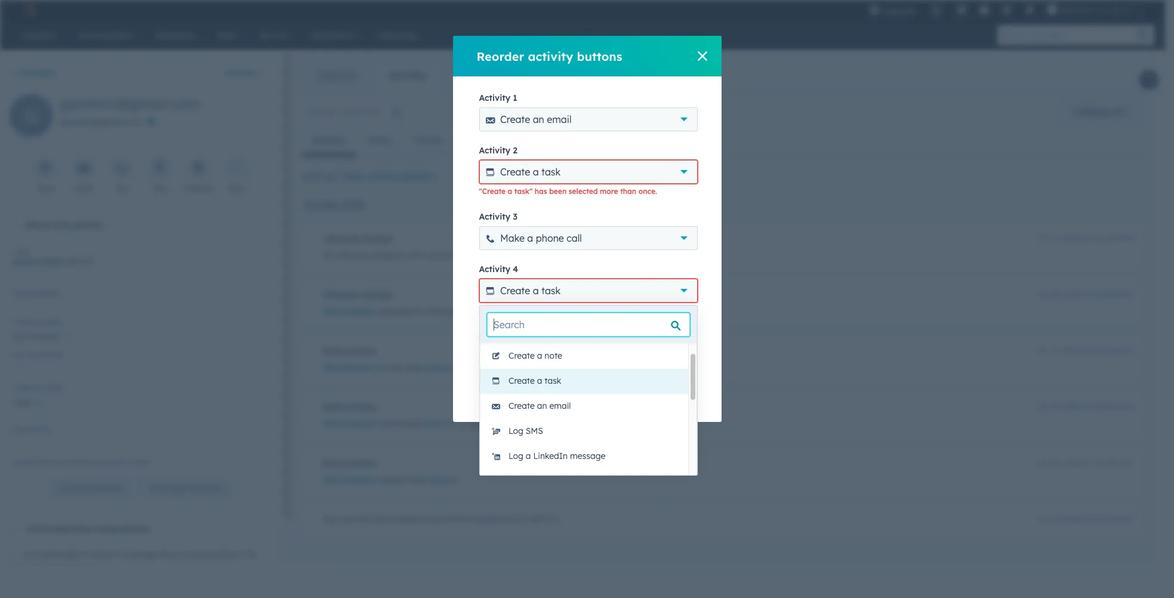 Task type: describe. For each thing, give the bounding box(es) containing it.
search image
[[1138, 30, 1149, 41]]

contact's
[[102, 458, 133, 467]]

view down create a task dropdown button
[[582, 306, 602, 317]]

lead status
[[12, 425, 52, 434]]

cancel
[[551, 391, 579, 401]]

2 vertical spatial view details
[[527, 362, 578, 373]]

by:
[[326, 171, 337, 182]]

actions
[[226, 67, 256, 78]]

3 am from the top
[[1108, 346, 1119, 355]]

contact inside "use subscription types to manage the communications this contact receives from you"
[[12, 564, 42, 575]]

lifecycle for opportunity
[[322, 233, 359, 244]]

create a task button
[[479, 160, 698, 184]]

view property history link
[[140, 479, 232, 498]]

0 vertical spatial updated
[[477, 250, 511, 261]]

task" for 4
[[515, 306, 533, 315]]

cancel button
[[536, 384, 594, 408]]

the inside "use subscription types to manage the communications this contact receives from you"
[[160, 550, 173, 560]]

deal activity for contract sent
[[322, 346, 376, 356]]

activities link
[[372, 62, 444, 90]]

more for activity 2
[[600, 187, 618, 196]]

view down the legal basis for processing contact's data
[[60, 484, 76, 493]]

2 vertical spatial stage
[[43, 383, 62, 392]]

tara schultz created deal
[[322, 475, 426, 485]]

contact up '5'
[[515, 306, 545, 317]]

create an email inside popup button
[[500, 113, 572, 125]]

contacts
[[19, 67, 56, 78]]

help image
[[980, 5, 990, 16]]

menu containing apoptosis studios 2
[[862, 0, 1151, 23]]

note
[[37, 184, 54, 193]]

contact up tara schultz updated the lifecycle stage for this contact to lead .
[[427, 250, 457, 261]]

reorder activity buttons
[[477, 49, 623, 64]]

tara schultz for appointment scheduled
[[322, 419, 374, 429]]

4
[[513, 264, 518, 275]]

meetings button
[[541, 126, 601, 155]]

0 vertical spatial details
[[598, 250, 626, 261]]

0 vertical spatial .
[[571, 250, 573, 261]]

legal basis for processing contact's data
[[12, 458, 151, 467]]

tasks button
[[496, 126, 541, 155]]

meeting image
[[193, 163, 204, 174]]

activity for activity 4
[[479, 264, 511, 275]]

3 oct 19, 2023 at 11:47 am edt from the top
[[1038, 515, 1135, 524]]

filter for filter activity (20/28)
[[342, 171, 364, 182]]

types
[[90, 550, 112, 560]]

lead for lead status
[[12, 425, 29, 434]]

2 tara schultz button from the top
[[322, 361, 374, 375]]

2 vertical spatial lifecycle
[[12, 383, 41, 392]]

about
[[26, 220, 51, 230]]

make
[[500, 232, 525, 244]]

once. for activity 4
[[639, 306, 657, 315]]

contact
[[12, 318, 39, 327]]

upgrade image
[[870, 5, 880, 16]]

overview link
[[302, 62, 372, 90]]

call
[[116, 184, 128, 193]]

caret image for about this contact
[[10, 224, 17, 227]]

ui
[[548, 514, 558, 525]]

settings link
[[995, 0, 1020, 19]]

meetings
[[553, 135, 589, 146]]

contact inside dropdown button
[[72, 220, 103, 230]]

1 vertical spatial gawain1@gmail.com
[[60, 116, 142, 127]]

moved for appointment scheduled
[[377, 419, 403, 429]]

emails
[[416, 135, 441, 146]]

navigation containing overview
[[301, 61, 444, 91]]

lord for appointment scheduled
[[425, 419, 444, 429]]

communication
[[26, 524, 93, 535]]

calling icon image
[[931, 6, 942, 17]]

number
[[35, 289, 61, 298]]

use
[[23, 550, 38, 560]]

1 vertical spatial was
[[373, 514, 388, 525]]

5 edt from the top
[[1121, 459, 1135, 468]]

linkedin
[[533, 451, 568, 462]]

view down call
[[575, 250, 596, 261]]

calls
[[465, 135, 484, 146]]

Search activities search field
[[301, 100, 411, 124]]

emails button
[[404, 126, 453, 155]]

contacted
[[28, 351, 63, 359]]

2 vertical spatial lord link
[[428, 474, 460, 488]]

4 am from the top
[[1108, 402, 1119, 411]]

create a task inside button
[[509, 376, 562, 386]]

view property history
[[150, 484, 222, 493]]

log sms button
[[480, 419, 688, 444]]

subscriptions
[[95, 524, 151, 535]]

communication subscriptions button
[[0, 513, 265, 545]]

notes
[[368, 135, 392, 146]]

october 2023
[[303, 199, 364, 211]]

0 vertical spatial view details link
[[575, 250, 639, 264]]

1 edt from the top
[[1121, 234, 1135, 243]]

tara schultz button
[[12, 325, 270, 345]]

use subscription types to manage the communications this contact receives from you
[[12, 550, 257, 575]]

filter by:
[[303, 171, 337, 182]]

view all properties link
[[50, 479, 132, 498]]

tara schultz image
[[1048, 4, 1058, 15]]

this inside dropdown button
[[54, 220, 69, 230]]

create inside create an email popup button
[[500, 113, 530, 125]]

1 vertical spatial .
[[578, 306, 580, 317]]

to up 4
[[513, 250, 521, 261]]

6 19, from the top
[[1052, 515, 1061, 524]]

"create a task" has been selected more than once. for activity 4
[[479, 306, 657, 315]]

the inside "october 2023" feed
[[412, 306, 425, 317]]

activity for activity
[[313, 135, 344, 146]]

note image
[[40, 163, 51, 174]]

5 am from the top
[[1108, 459, 1119, 468]]

1 horizontal spatial from
[[423, 514, 442, 525]]

1 vertical spatial stage
[[461, 306, 483, 317]]

last
[[12, 351, 26, 359]]

4 19, from the top
[[1052, 402, 1061, 411]]

call image
[[116, 163, 127, 174]]

october 2023 feed
[[291, 90, 1154, 551]]

3 deal activity element from the top
[[301, 447, 1144, 498]]

notes button
[[356, 126, 404, 155]]

2 horizontal spatial for
[[485, 306, 497, 317]]

tara inside popup button
[[12, 331, 29, 342]]

oct 19, 2023 at 11:43 am edt
[[1038, 346, 1135, 355]]

1 vertical spatial view details link
[[582, 306, 646, 320]]

5 19, from the top
[[1052, 459, 1061, 468]]

create a task for activity 2
[[500, 166, 561, 178]]

about this contact button
[[0, 209, 270, 241]]

save
[[494, 391, 514, 401]]

0 vertical spatial view details
[[575, 250, 626, 261]]

1 am from the top
[[1108, 234, 1119, 243]]

task for activity 4
[[542, 285, 561, 297]]

apoptosis studios 2
[[1061, 5, 1133, 14]]

activity 3
[[479, 211, 518, 222]]

2 inside popup button
[[1129, 5, 1133, 14]]

11:42 for bottommost lord link
[[1090, 459, 1106, 468]]

1 vertical spatial created
[[391, 514, 421, 525]]

task
[[153, 184, 167, 193]]

more
[[228, 184, 245, 193]]

tasks
[[508, 135, 529, 146]]

data
[[135, 458, 151, 467]]

settings image
[[1002, 5, 1013, 16]]

than for 4
[[620, 306, 637, 315]]

2 vertical spatial gawain1@gmail.com
[[12, 256, 94, 267]]

create a note button
[[480, 344, 688, 369]]

oct 19, 2023 at 11:47 am edt for .
[[1038, 234, 1135, 243]]

manage
[[125, 550, 158, 560]]

Search HubSpot search field
[[998, 25, 1144, 45]]

save button
[[479, 384, 529, 408]]

email for email gawain1@gmail.com
[[12, 247, 31, 256]]

property
[[168, 484, 197, 493]]

overview
[[318, 70, 355, 81]]

apoptosis studios 2 button
[[1040, 0, 1151, 19]]

create inside create a task button
[[509, 376, 535, 386]]

3 tara schultz button from the top
[[322, 417, 374, 431]]

view all properties
[[60, 484, 122, 493]]

2 vertical spatial lord
[[428, 475, 447, 485]]

appointment
[[469, 419, 521, 429]]

schultz inside tara schultz popup button
[[31, 331, 59, 342]]

create inside create a task popup button
[[500, 166, 530, 178]]

the lifecycle stage for this contact was updated to opportunity .
[[322, 250, 575, 261]]

2 horizontal spatial from
[[506, 514, 525, 525]]

legal
[[12, 458, 30, 467]]

studios
[[1100, 5, 1127, 14]]

6 edt from the top
[[1121, 515, 1135, 524]]

3 19, from the top
[[1052, 346, 1061, 355]]

tara schultz button inside the lifecycle change element
[[322, 305, 374, 319]]

activity 5
[[479, 330, 518, 341]]

communications
[[175, 550, 240, 560]]

tara schultz updated the lifecycle stage for this contact to lead .
[[322, 306, 582, 317]]

1 deal activity element from the top
[[301, 334, 1144, 386]]

selected for activity 4
[[569, 306, 598, 315]]

scheduled
[[523, 419, 563, 429]]

deal for contract sent
[[406, 362, 423, 373]]

notifications image
[[1025, 5, 1036, 16]]

contact right this
[[340, 514, 370, 525]]

subscription
[[40, 550, 88, 560]]

11:47 for .
[[1090, 234, 1106, 243]]

moved for contract sent
[[377, 362, 403, 373]]

an inside button
[[537, 401, 547, 411]]

Search search field
[[487, 313, 690, 337]]

3 edt from the top
[[1121, 346, 1135, 355]]

create inside create a note button
[[509, 351, 535, 361]]

create a task button
[[480, 369, 688, 394]]

"create for activity 2
[[479, 187, 506, 196]]

3
[[513, 211, 518, 222]]

lifecycle change for opportunity
[[322, 233, 393, 244]]

0 vertical spatial was
[[459, 250, 475, 261]]

2 am from the top
[[1108, 290, 1119, 299]]

0 vertical spatial created
[[377, 475, 407, 485]]

phone number
[[12, 289, 61, 298]]

Last contacted text field
[[12, 358, 270, 377]]

lead inside the lifecycle change element
[[558, 306, 578, 317]]

all users
[[453, 171, 489, 182]]

activities
[[389, 70, 427, 81]]



Task type: vqa. For each thing, say whether or not it's contained in the screenshot.
Legal basis for processing contact's data
yes



Task type: locate. For each thing, give the bounding box(es) containing it.
0 vertical spatial deal activity
[[322, 346, 376, 356]]

create a task button
[[479, 279, 698, 303]]

been down create a task dropdown button
[[549, 306, 567, 315]]

1 horizontal spatial 2
[[1129, 5, 1133, 14]]

task" for 2
[[515, 187, 533, 196]]

was
[[459, 250, 475, 261], [373, 514, 388, 525]]

an up tasks 'button'
[[533, 113, 544, 125]]

1 horizontal spatial lifecycle
[[427, 306, 459, 317]]

this inside "use subscription types to manage the communications this contact receives from you"
[[242, 550, 257, 560]]

1 vertical spatial navigation
[[301, 126, 601, 155]]

lifecycle down the
[[322, 290, 359, 300]]

Phone number text field
[[12, 287, 270, 311]]

0 horizontal spatial lifecycle
[[339, 250, 370, 261]]

view details link down call
[[575, 250, 639, 264]]

a inside dropdown button
[[533, 285, 539, 297]]

create up tasks
[[500, 113, 530, 125]]

0 horizontal spatial the
[[160, 550, 173, 560]]

lead for lead
[[12, 397, 32, 408]]

1 vertical spatial updated
[[377, 306, 410, 317]]

1 vertical spatial an
[[537, 401, 547, 411]]

stage down the contacted at bottom
[[43, 383, 62, 392]]

create a task inside popup button
[[500, 166, 561, 178]]

create a whatsapp message button
[[479, 345, 698, 369]]

oct
[[1038, 234, 1050, 243], [1038, 290, 1050, 299], [1038, 346, 1050, 355], [1038, 402, 1050, 411], [1038, 459, 1050, 468], [1038, 515, 1050, 524]]

from
[[423, 514, 442, 525], [506, 514, 525, 525], [79, 564, 97, 575]]

2 selected from the top
[[569, 306, 598, 315]]

1 vertical spatial once.
[[639, 306, 657, 315]]

2 moved from the top
[[377, 419, 403, 429]]

caret image
[[10, 224, 17, 227], [10, 528, 17, 531]]

deal activity for appointment scheduled
[[322, 402, 376, 413]]

"create up activity 5
[[479, 306, 506, 315]]

0 vertical spatial than
[[620, 187, 637, 196]]

1 deal from the top
[[322, 346, 342, 356]]

email down about
[[12, 247, 31, 256]]

2 log from the top
[[509, 451, 524, 462]]

2 edt from the top
[[1121, 290, 1135, 299]]

actions button
[[218, 61, 272, 85]]

task inside create a task popup button
[[542, 166, 561, 178]]

0 vertical spatial been
[[549, 187, 567, 196]]

1 vertical spatial details
[[605, 306, 633, 317]]

0 vertical spatial lifecycle change
[[322, 233, 393, 244]]

2
[[1129, 5, 1133, 14], [513, 145, 518, 156]]

1 vertical spatial for
[[485, 306, 497, 317]]

create a whatsapp message
[[500, 351, 632, 363]]

sources
[[473, 514, 504, 525]]

3 deal activity from the top
[[322, 458, 376, 469]]

task" up "3"
[[515, 187, 533, 196]]

collapse
[[1075, 106, 1110, 117]]

caret image for communication subscriptions
[[10, 528, 17, 531]]

link opens in a new window image
[[628, 250, 637, 264], [628, 252, 637, 261], [635, 306, 643, 320], [446, 362, 455, 376], [446, 364, 455, 373], [446, 420, 455, 429], [450, 477, 458, 485]]

task inside create a task dropdown button
[[542, 285, 561, 297]]

been down create a task popup button
[[549, 187, 567, 196]]

message down log sms button
[[570, 451, 606, 462]]

create down sent
[[509, 376, 535, 386]]

. down create a task dropdown button
[[578, 306, 580, 317]]

1 has from the top
[[535, 187, 547, 196]]

stage right the
[[373, 250, 395, 261]]

crm
[[528, 514, 546, 525]]

0 vertical spatial lord link
[[425, 362, 457, 376]]

lead inside popup button
[[12, 397, 32, 408]]

create a task inside dropdown button
[[500, 285, 561, 297]]

email for email
[[74, 184, 93, 193]]

list box
[[480, 344, 697, 494]]

0 vertical spatial selected
[[569, 187, 598, 196]]

create a task for activity 4
[[500, 285, 561, 297]]

more image
[[231, 163, 242, 174]]

sms
[[526, 426, 543, 437]]

caret image inside the communication subscriptions dropdown button
[[10, 528, 17, 531]]

activity 1
[[479, 93, 517, 103]]

1 vertical spatial caret image
[[10, 528, 17, 531]]

0 vertical spatial deal
[[322, 346, 342, 356]]

close image
[[698, 51, 707, 61]]

lifecycle stage
[[12, 383, 62, 392]]

an up the scheduled in the left of the page
[[537, 401, 547, 411]]

has for activity 4
[[535, 306, 547, 315]]

1 vertical spatial more
[[600, 306, 618, 315]]

meeting
[[185, 184, 212, 193]]

1 horizontal spatial all
[[1112, 106, 1122, 117]]

been for 2
[[549, 187, 567, 196]]

0 vertical spatial change
[[362, 233, 393, 244]]

2 deal from the top
[[322, 402, 342, 413]]

2 "create from the top
[[479, 306, 506, 315]]

2 vertical spatial for
[[52, 458, 62, 467]]

1 log from the top
[[509, 426, 524, 437]]

1 been from the top
[[549, 187, 567, 196]]

0 horizontal spatial stage
[[43, 383, 62, 392]]

2 caret image from the top
[[10, 528, 17, 531]]

0 horizontal spatial .
[[523, 362, 525, 373]]

activity
[[528, 49, 573, 64], [367, 171, 399, 182], [344, 346, 376, 356], [344, 402, 376, 413], [344, 458, 376, 469]]

change for updated the lifecycle stage for this contact to
[[362, 290, 393, 300]]

2 11:47 from the top
[[1090, 290, 1106, 299]]

lifecycle change down the
[[322, 290, 393, 300]]

0 vertical spatial gawain1@gmail.com
[[60, 94, 200, 112]]

basis
[[32, 458, 50, 467]]

2 right studios
[[1129, 5, 1133, 14]]

selected down create a task dropdown button
[[569, 306, 598, 315]]

activity for activity 2
[[479, 145, 511, 156]]

11:47 for lead
[[1090, 290, 1106, 299]]

lifecycle right the
[[339, 250, 370, 261]]

view
[[575, 250, 596, 261], [582, 306, 602, 317], [527, 362, 547, 373], [60, 484, 76, 493], [150, 484, 166, 493]]

has for activity 2
[[535, 187, 547, 196]]

receives
[[44, 564, 76, 575]]

caret image left "communication"
[[10, 528, 17, 531]]

0 vertical spatial the
[[412, 306, 425, 317]]

"create down users
[[479, 187, 506, 196]]

2 vertical spatial view details link
[[527, 362, 590, 376]]

create up to appointment scheduled at the left bottom of the page
[[509, 401, 535, 411]]

0 vertical spatial caret image
[[10, 224, 17, 227]]

2 vertical spatial deal activity element
[[301, 447, 1144, 498]]

0 vertical spatial lead
[[558, 306, 578, 317]]

created
[[377, 475, 407, 485], [391, 514, 421, 525]]

create down 4
[[500, 285, 530, 297]]

phone
[[12, 289, 33, 298]]

create a task down 4
[[500, 285, 561, 297]]

0 horizontal spatial from
[[79, 564, 97, 575]]

deal for appointment scheduled
[[322, 402, 342, 413]]

0 vertical spatial create an email
[[500, 113, 572, 125]]

caret image inside about this contact dropdown button
[[10, 224, 17, 227]]

task down meetings button
[[542, 166, 561, 178]]

tara schultz button
[[322, 305, 374, 319], [322, 361, 374, 375], [322, 417, 374, 431], [322, 473, 374, 487]]

create down '5'
[[500, 351, 530, 363]]

create a task down tasks 'button'
[[500, 166, 561, 178]]

4 edt from the top
[[1121, 402, 1135, 411]]

0 vertical spatial deal activity element
[[301, 334, 1144, 386]]

2 deal activity element from the top
[[301, 391, 1144, 442]]

lifecycle change
[[322, 233, 393, 244], [322, 290, 393, 300]]

email down email icon
[[74, 184, 93, 193]]

collapse all
[[1075, 106, 1122, 117]]

log down log sms
[[509, 451, 524, 462]]

1 vertical spatial lifecycle change
[[322, 290, 393, 300]]

filter for filter by:
[[303, 171, 323, 182]]

lord link left appointment
[[425, 418, 457, 432]]

to down create a task dropdown button
[[548, 306, 556, 317]]

2 lifecycle change from the top
[[322, 290, 393, 300]]

1 lifecycle change from the top
[[322, 233, 393, 244]]

email up the scheduled in the left of the page
[[550, 401, 571, 411]]

to left "contract"
[[459, 362, 467, 373]]

selected for activity 2
[[569, 187, 598, 196]]

1 caret image from the top
[[10, 224, 17, 227]]

you
[[100, 564, 114, 575]]

log left sms
[[509, 426, 524, 437]]

1 task" from the top
[[515, 187, 533, 196]]

1 vertical spatial lifecycle change element
[[301, 278, 1144, 330]]

create an email inside button
[[509, 401, 571, 411]]

details down note
[[550, 362, 578, 373]]

2 19, from the top
[[1052, 290, 1061, 299]]

link opens in a new window image
[[635, 308, 643, 317], [580, 362, 588, 376], [580, 364, 588, 373], [446, 418, 455, 432], [450, 474, 458, 488]]

menu
[[862, 0, 1151, 23]]

deal for contract sent
[[322, 346, 342, 356]]

to left appointment
[[459, 419, 467, 429]]

1 vertical spatial oct 19, 2023 at 11:47 am edt
[[1038, 290, 1135, 299]]

0 vertical spatial "create a task" has been selected more than once.
[[479, 187, 657, 196]]

has up create a note at the left of the page
[[535, 306, 547, 315]]

1 vertical spatial lifecycle
[[427, 306, 459, 317]]

1 horizontal spatial for
[[397, 250, 408, 261]]

2 11:42 from the top
[[1090, 459, 1106, 468]]

create a task down sent
[[509, 376, 562, 386]]

task inside create a task button
[[545, 376, 562, 386]]

email up 'meetings'
[[547, 113, 572, 125]]

more down create a task dropdown button
[[600, 306, 618, 315]]

"create a task" has been selected more than once. down create a task popup button
[[479, 187, 657, 196]]

0 vertical spatial for
[[397, 250, 408, 261]]

lead button
[[12, 391, 270, 410]]

1 vertical spatial lord
[[425, 419, 444, 429]]

4 tara schultz button from the top
[[322, 473, 374, 487]]

1 than from the top
[[620, 187, 637, 196]]

1 oct 19, 2023 at 11:47 am edt from the top
[[1038, 234, 1135, 243]]

1 horizontal spatial the
[[412, 306, 425, 317]]

whatsapp
[[542, 351, 589, 363]]

activity 4
[[479, 264, 518, 275]]

1 "create from the top
[[479, 187, 506, 196]]

contact
[[72, 220, 103, 230], [427, 250, 457, 261], [515, 306, 545, 317], [340, 514, 370, 525], [12, 564, 42, 575]]

task image
[[155, 163, 165, 174]]

contact down the use
[[12, 564, 42, 575]]

0 vertical spatial lifecycle
[[339, 250, 370, 261]]

note
[[545, 351, 562, 361]]

from left you
[[79, 564, 97, 575]]

been
[[549, 187, 567, 196], [549, 306, 567, 315]]

create a task
[[500, 166, 561, 178], [500, 285, 561, 297], [509, 376, 562, 386]]

details up create a task dropdown button
[[598, 250, 626, 261]]

0 vertical spatial lifecycle change element
[[301, 222, 1144, 273]]

create an email up the scheduled in the left of the page
[[509, 401, 571, 411]]

message for create a whatsapp message
[[591, 351, 632, 363]]

1 vertical spatial deal activity
[[322, 402, 376, 413]]

this contact was created from offline sources from crm ui
[[322, 514, 558, 525]]

1 selected from the top
[[569, 187, 598, 196]]

2 more from the top
[[600, 306, 618, 315]]

properties
[[88, 484, 122, 493]]

updated
[[477, 250, 511, 261], [377, 306, 410, 317]]

change for opportunity
[[362, 233, 393, 244]]

1 oct 19, 2023 at 11:42 am edt from the top
[[1038, 402, 1135, 411]]

2 vertical spatial details
[[550, 362, 578, 373]]

stage up activity 5
[[461, 306, 483, 317]]

0 vertical spatial message
[[591, 351, 632, 363]]

to inside "use subscription types to manage the communications this contact receives from you"
[[114, 550, 122, 560]]

navigation inside "october 2023" feed
[[301, 126, 601, 155]]

1 11:47 from the top
[[1090, 234, 1106, 243]]

all left properties
[[78, 484, 86, 493]]

view down create a note at the left of the page
[[527, 362, 547, 373]]

view details link down create a task dropdown button
[[582, 306, 646, 320]]

lifecycle change up the
[[322, 233, 393, 244]]

0 horizontal spatial email
[[12, 247, 31, 256]]

list box containing create a note
[[480, 344, 697, 494]]

communication subscriptions
[[26, 524, 151, 535]]

filter right by:
[[342, 171, 364, 182]]

from left crm
[[506, 514, 525, 525]]

marketplaces image
[[957, 5, 968, 16]]

2 once. from the top
[[639, 306, 657, 315]]

2 vertical spatial deal
[[409, 475, 426, 485]]

2 deal activity from the top
[[322, 402, 376, 413]]

lifecycle for updated the lifecycle stage for this contact to
[[322, 290, 359, 300]]

lord link up this contact was created from offline sources from crm ui
[[428, 474, 460, 488]]

11:42 for lord link corresponding to appointment scheduled
[[1090, 402, 1106, 411]]

email inside email gawain1@gmail.com
[[12, 247, 31, 256]]

deal for appointment scheduled
[[406, 419, 423, 429]]

lord link for contract sent
[[425, 362, 457, 376]]

2 filter from the left
[[342, 171, 364, 182]]

has up make a phone call
[[535, 187, 547, 196]]

1 vertical spatial log
[[509, 451, 524, 462]]

filter left by:
[[303, 171, 323, 182]]

. down call
[[571, 250, 573, 261]]

lifecycle down the last
[[12, 383, 41, 392]]

2 navigation from the top
[[301, 126, 601, 155]]

message up create a task button
[[591, 351, 632, 363]]

0 vertical spatial 11:42
[[1090, 402, 1106, 411]]

all inside "popup button"
[[1112, 106, 1122, 117]]

navigation up search activities search field on the left top
[[301, 61, 444, 91]]

activity for activity 1
[[479, 93, 511, 103]]

email inside button
[[550, 401, 571, 411]]

0 vertical spatial deal
[[406, 362, 423, 373]]

all for view
[[78, 484, 86, 493]]

hubspot image
[[21, 2, 36, 17]]

navigation containing activity
[[301, 126, 601, 155]]

log for log sms
[[509, 426, 524, 437]]

0 vertical spatial 2
[[1129, 5, 1133, 14]]

0 horizontal spatial all
[[78, 484, 86, 493]]

1 vertical spatial message
[[570, 451, 606, 462]]

from left offline
[[423, 514, 442, 525]]

lead
[[558, 306, 578, 317], [12, 397, 32, 408], [12, 425, 29, 434]]

1 vertical spatial all
[[78, 484, 86, 493]]

2 has from the top
[[535, 306, 547, 315]]

create inside create a whatsapp message popup button
[[500, 351, 530, 363]]

1 vertical spatial been
[[549, 306, 567, 315]]

log a linkedin message button
[[480, 444, 688, 469]]

lead left status
[[12, 425, 29, 434]]

1 vertical spatial change
[[362, 290, 393, 300]]

2 than from the top
[[620, 306, 637, 315]]

log a linkedin message
[[509, 451, 606, 462]]

1 filter from the left
[[303, 171, 323, 182]]

1 vertical spatial create an email
[[509, 401, 571, 411]]

0 vertical spatial create a task
[[500, 166, 561, 178]]

task up cancel
[[545, 376, 562, 386]]

1 vertical spatial "create a task" has been selected more than once.
[[479, 306, 657, 315]]

1 vertical spatial task
[[542, 285, 561, 297]]

1 navigation from the top
[[301, 61, 444, 91]]

an inside popup button
[[533, 113, 544, 125]]

the
[[322, 250, 337, 261]]

message inside button
[[570, 451, 606, 462]]

2 vertical spatial oct 19, 2023 at 11:47 am edt
[[1038, 515, 1135, 524]]

lifecycle down the lifecycle stage for this contact was updated to opportunity .
[[427, 306, 459, 317]]

0 vertical spatial once.
[[639, 187, 657, 196]]

2 vertical spatial deal activity
[[322, 458, 376, 469]]

2 oct 19, 2023 at 11:42 am edt from the top
[[1038, 459, 1135, 468]]

0 vertical spatial stage
[[373, 250, 395, 261]]

buttons
[[577, 49, 623, 64]]

1 vertical spatial view details
[[582, 306, 633, 317]]

create a note
[[509, 351, 562, 361]]

1 horizontal spatial was
[[459, 250, 475, 261]]

lead down lifecycle stage
[[12, 397, 32, 408]]

to appointment scheduled
[[459, 419, 563, 429]]

deal activity element
[[301, 334, 1144, 386], [301, 391, 1144, 442], [301, 447, 1144, 498]]

1 tara schultz button from the top
[[322, 305, 374, 319]]

2 right calls button
[[513, 145, 518, 156]]

"create for activity 4
[[479, 306, 506, 315]]

(20/28)
[[401, 171, 431, 182]]

history
[[199, 484, 222, 493]]

message inside popup button
[[591, 351, 632, 363]]

been for 4
[[549, 306, 567, 315]]

lifecycle change element
[[301, 222, 1144, 273], [301, 278, 1144, 330]]

2 vertical spatial .
[[523, 362, 525, 373]]

1 more from the top
[[600, 187, 618, 196]]

0 vertical spatial navigation
[[301, 61, 444, 91]]

make a phone call button
[[479, 226, 698, 250]]

0 horizontal spatial 2
[[513, 145, 518, 156]]

2 vertical spatial task
[[545, 376, 562, 386]]

users
[[467, 171, 489, 182]]

create inside create an email button
[[509, 401, 535, 411]]

owner
[[41, 318, 61, 327]]

october
[[303, 199, 340, 211]]

navigation up all
[[301, 126, 601, 155]]

1 19, from the top
[[1052, 234, 1061, 243]]

status
[[31, 425, 52, 434]]

view details down create a task dropdown button
[[582, 306, 633, 317]]

0 horizontal spatial updated
[[377, 306, 410, 317]]

lord for contract sent
[[425, 362, 444, 373]]

notifications button
[[1020, 0, 1040, 19]]

view left property
[[150, 484, 166, 493]]

1 vertical spatial "create
[[479, 306, 506, 315]]

0 horizontal spatial for
[[52, 458, 62, 467]]

lifecycle change for updated the lifecycle stage for this contact to
[[322, 290, 393, 300]]

0 vertical spatial has
[[535, 187, 547, 196]]

"create a task" has been selected more than once. down create a task dropdown button
[[479, 306, 657, 315]]

create an email up tasks
[[500, 113, 572, 125]]

log
[[509, 426, 524, 437], [509, 451, 524, 462]]

than for 2
[[620, 187, 637, 196]]

than down create a task dropdown button
[[620, 306, 637, 315]]

caret image left about
[[10, 224, 17, 227]]

3 11:47 from the top
[[1090, 515, 1106, 524]]

selected down create a task popup button
[[569, 187, 598, 196]]

view details link down note
[[527, 362, 590, 376]]

0 vertical spatial task"
[[515, 187, 533, 196]]

lord link left "contract"
[[425, 362, 457, 376]]

1 horizontal spatial filter
[[342, 171, 364, 182]]

navigation
[[301, 61, 444, 91], [301, 126, 601, 155]]

2 been from the top
[[549, 306, 567, 315]]

filter
[[303, 171, 323, 182], [342, 171, 364, 182]]

"create a task" has been selected more than once.
[[479, 187, 657, 196], [479, 306, 657, 315]]

"create a task" has been selected more than once. for activity 2
[[479, 187, 657, 196]]

5
[[513, 330, 518, 341]]

tara schultz inside popup button
[[12, 331, 59, 342]]

6 am from the top
[[1108, 515, 1119, 524]]

1 vertical spatial 11:42
[[1090, 459, 1106, 468]]

to contract sent .
[[459, 362, 527, 373]]

11:47
[[1090, 234, 1106, 243], [1090, 290, 1106, 299], [1090, 515, 1106, 524]]

1 vertical spatial email
[[12, 247, 31, 256]]

2 task" from the top
[[515, 306, 533, 315]]

1 "create a task" has been selected more than once. from the top
[[479, 187, 657, 196]]

view details link
[[575, 250, 639, 264], [582, 306, 646, 320], [527, 362, 590, 376]]

log for log a linkedin message
[[509, 451, 524, 462]]

all for collapse
[[1112, 106, 1122, 117]]

more down create a task popup button
[[600, 187, 618, 196]]

1 vertical spatial deal activity element
[[301, 391, 1144, 442]]

email gawain1@gmail.com
[[12, 247, 94, 267]]

2 oct 19, 2023 at 11:47 am edt from the top
[[1038, 290, 1135, 299]]

2 vertical spatial deal
[[322, 458, 342, 469]]

activity button
[[301, 126, 356, 155]]

1 change from the top
[[362, 233, 393, 244]]

.
[[571, 250, 573, 261], [578, 306, 580, 317], [523, 362, 525, 373]]

task" up '5'
[[515, 306, 533, 315]]

0 vertical spatial task
[[542, 166, 561, 178]]

lord link for appointment scheduled
[[425, 418, 457, 432]]

. down create a note at the left of the page
[[523, 362, 525, 373]]

view details down note
[[527, 362, 578, 373]]

1 vertical spatial than
[[620, 306, 637, 315]]

activity for activity 3
[[479, 211, 511, 222]]

1 11:42 from the top
[[1090, 402, 1106, 411]]

1 deal activity from the top
[[322, 346, 376, 356]]

0 vertical spatial lord
[[425, 362, 444, 373]]

details
[[598, 250, 626, 261], [605, 306, 633, 317], [550, 362, 578, 373]]

lifecycle up the
[[322, 233, 359, 244]]

once. for activity 2
[[639, 187, 657, 196]]

deal activity
[[322, 346, 376, 356], [322, 402, 376, 413], [322, 458, 376, 469]]

than down create a task popup button
[[620, 187, 637, 196]]

task down opportunity
[[542, 285, 561, 297]]

task for activity 2
[[542, 166, 561, 178]]

hubspot link
[[14, 2, 45, 17]]

2 lifecycle change element from the top
[[301, 278, 1144, 330]]

1 lifecycle change element from the top
[[301, 222, 1144, 273]]

to right types
[[114, 550, 122, 560]]

about this contact
[[26, 220, 103, 230]]

am
[[1108, 234, 1119, 243], [1108, 290, 1119, 299], [1108, 346, 1119, 355], [1108, 402, 1119, 411], [1108, 459, 1119, 468], [1108, 515, 1119, 524]]

activity inside 'button'
[[313, 135, 344, 146]]

contacts link
[[10, 67, 56, 78]]

message for log a linkedin message
[[570, 451, 606, 462]]

details down create a task dropdown button
[[605, 306, 633, 317]]

lifecycle
[[339, 250, 370, 261], [427, 306, 459, 317]]

email image
[[78, 163, 89, 174]]

create up sent
[[509, 351, 535, 361]]

all right the collapse
[[1112, 106, 1122, 117]]

lord
[[425, 362, 444, 373], [425, 419, 444, 429], [428, 475, 447, 485]]

more for activity 4
[[600, 306, 618, 315]]

log sms
[[509, 426, 543, 437]]

lord link
[[425, 362, 457, 376], [425, 418, 457, 432], [428, 474, 460, 488]]

oct 19, 2023 at 11:47 am edt for lead
[[1038, 290, 1135, 299]]

contact up email gawain1@gmail.com
[[72, 220, 103, 230]]

1 vertical spatial the
[[160, 550, 173, 560]]

1 once. from the top
[[639, 187, 657, 196]]

lead down create a task dropdown button
[[558, 306, 578, 317]]

2 "create a task" has been selected more than once. from the top
[[479, 306, 657, 315]]

create an email button
[[479, 107, 698, 131]]

3 deal from the top
[[322, 458, 342, 469]]

create inside create a task dropdown button
[[500, 285, 530, 297]]

2 change from the top
[[362, 290, 393, 300]]

0 vertical spatial an
[[533, 113, 544, 125]]

from inside "use subscription types to manage the communications this contact receives from you"
[[79, 564, 97, 575]]

create down activity 2
[[500, 166, 530, 178]]

tara schultz for contract sent
[[322, 362, 374, 373]]

email inside popup button
[[547, 113, 572, 125]]

1 moved from the top
[[377, 362, 403, 373]]

view details down call
[[575, 250, 626, 261]]

1 vertical spatial tara schultz
[[322, 362, 374, 373]]

activity for activity 5
[[479, 330, 511, 341]]

2023
[[343, 199, 364, 211], [1063, 234, 1079, 243], [1063, 290, 1079, 299], [1063, 346, 1079, 355], [1063, 402, 1079, 411], [1063, 459, 1079, 468], [1063, 515, 1079, 524]]



